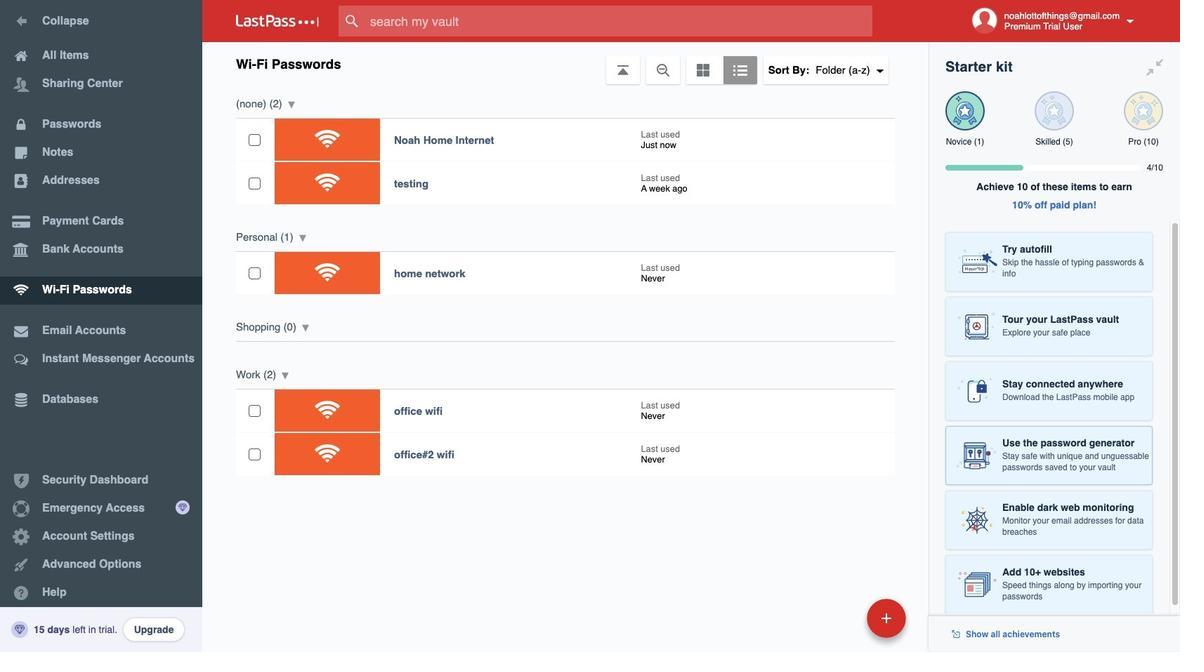 Task type: locate. For each thing, give the bounding box(es) containing it.
main navigation navigation
[[0, 0, 202, 653]]

Search search field
[[339, 6, 900, 37]]

new item navigation
[[771, 595, 915, 653]]

lastpass image
[[236, 15, 319, 27]]



Task type: describe. For each thing, give the bounding box(es) containing it.
vault options navigation
[[202, 42, 929, 84]]

search my vault text field
[[339, 6, 900, 37]]

new item element
[[771, 599, 911, 639]]



Task type: vqa. For each thing, say whether or not it's contained in the screenshot.
text box
no



